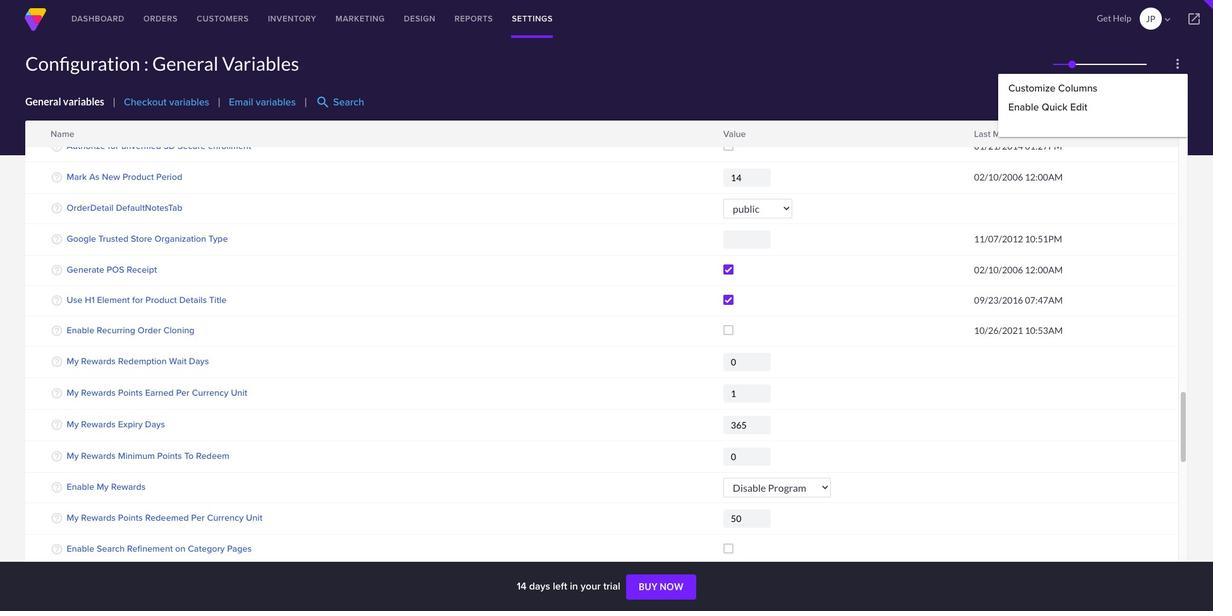 Task type: vqa. For each thing, say whether or not it's contained in the screenshot.
SCHEMA.ORG
no



Task type: describe. For each thing, give the bounding box(es) containing it.
rewards for my rewards redemption wait days
[[81, 355, 116, 368]]

02/10/2006 for generate pos receipt
[[975, 265, 1024, 276]]

variables
[[222, 52, 299, 75]]

customize columns enable quick edit
[[1009, 81, 1098, 114]]

11/07/2012
[[975, 234, 1024, 245]]

variables for checkout variables
[[169, 95, 209, 110]]

help_outline my rewards points earned per currency unit
[[51, 386, 247, 400]]

help_outline for my rewards points redeemed per currency unit
[[51, 512, 63, 525]]

01/21/2014
[[975, 141, 1024, 152]]

my for my rewards expiry days
[[67, 418, 79, 431]]

customers
[[197, 13, 249, 25]]

help_outline for enable recurring order cloning
[[51, 325, 63, 337]]

12/15/2023
[[975, 111, 1024, 122]]

google trusted store organization type link
[[67, 232, 228, 245]]

email
[[229, 95, 253, 110]]

my for my rewards points earned per currency unit
[[67, 386, 79, 400]]

12:00am for mark as new product period
[[1025, 172, 1063, 183]]

variables for general variables
[[63, 96, 104, 108]]

search inside help_outline enable search refinement on category pages
[[97, 543, 125, 556]]

inventory
[[268, 13, 317, 25]]

checkout variables link
[[124, 95, 209, 110]]

checkout variables
[[124, 95, 209, 110]]

enable quick edit link
[[1009, 100, 1088, 114]]

buy now link
[[626, 575, 697, 601]]

minimum
[[118, 450, 155, 463]]

in
[[570, 580, 578, 594]]

 for last
[[966, 133, 977, 144]]

3 | from the left
[[304, 96, 307, 108]]

get
[[1097, 13, 1112, 23]]

0 vertical spatial general
[[152, 52, 218, 75]]

reports
[[455, 13, 493, 25]]

marketing
[[336, 13, 385, 25]]

orderdetail defaultnotestab link
[[67, 201, 183, 214]]

product inside help_outline use h1 element for product details title
[[146, 293, 177, 307]]

10/26/2021
[[975, 326, 1024, 336]]

 link for last
[[965, 126, 978, 137]]

1 | from the left
[[113, 96, 116, 108]]

enable inside customize columns enable quick edit
[[1009, 100, 1039, 114]]

general variables link
[[25, 96, 104, 108]]

02/10/2006 12:00am for generate pos receipt
[[975, 265, 1063, 276]]

secure
[[178, 139, 206, 153]]

recurring
[[97, 324, 135, 337]]

authorize
[[67, 139, 105, 153]]

help_outline for use h1 element for product details title
[[51, 294, 63, 307]]

01:27pm
[[1025, 141, 1063, 152]]

authorize for unverified 3d secure enrollment link
[[67, 139, 251, 153]]

value
[[724, 127, 746, 140]]

currency for earned
[[192, 386, 229, 400]]

enable for enable my rewards
[[67, 481, 94, 494]]

points for earned
[[118, 386, 143, 400]]

help_outline my rewards redemption wait days
[[51, 355, 209, 368]]

help_outline authorize for unverified 3d secure enrollment
[[51, 139, 251, 153]]

3d
[[164, 139, 175, 153]]

your
[[581, 580, 601, 594]]

my inside help_outline enable my rewards
[[97, 481, 109, 494]]

customize columns link
[[1009, 81, 1098, 95]]

variables for email variables
[[256, 95, 296, 110]]

organization
[[155, 232, 206, 245]]

get help
[[1097, 13, 1132, 23]]


[[1187, 11, 1202, 27]]

01/21/2014 01:27pm
[[975, 141, 1063, 152]]

on
[[175, 543, 186, 556]]

my rewards redemption wait days link
[[67, 355, 209, 368]]

help_outline for mark as new product period
[[51, 171, 63, 184]]

google
[[67, 232, 96, 245]]

 link for last
[[965, 133, 978, 144]]

design
[[404, 13, 436, 25]]

columns
[[1059, 81, 1098, 95]]

h1
[[85, 293, 95, 307]]

enable for enable mcommerce
[[67, 109, 94, 122]]

orderdetail
[[67, 201, 114, 214]]

days inside help_outline my rewards expiry days
[[145, 418, 165, 431]]

  last modified
[[966, 126, 1029, 144]]

12/15/2023 11:09am
[[975, 111, 1063, 122]]

enrollment
[[208, 139, 251, 153]]

help_outline for google trusted store organization type
[[51, 233, 63, 246]]

more_vert button
[[1168, 54, 1188, 74]]

help_outline use h1 element for product details title
[[51, 293, 227, 307]]

wait
[[169, 355, 187, 368]]

 link for value
[[714, 133, 727, 144]]

days inside 'help_outline my rewards redemption wait days'
[[189, 355, 209, 368]]

search inside search search
[[333, 95, 364, 110]]

pages
[[227, 543, 252, 556]]

help_outline enable recurring order cloning
[[51, 324, 195, 337]]

dashboard link
[[62, 0, 134, 38]]

jp
[[1147, 13, 1156, 24]]

of
[[1077, 97, 1085, 107]]

search search
[[316, 95, 364, 110]]

modified
[[993, 127, 1029, 140]]

help_outline for my rewards minimum points to redeem
[[51, 450, 63, 463]]

last
[[975, 127, 991, 140]]

customize
[[1009, 81, 1056, 95]]

help_outline for my rewards redemption wait days
[[51, 356, 63, 368]]

redemption
[[118, 355, 167, 368]]

mark as new product period link
[[67, 170, 182, 183]]

help_outline my rewards minimum points to redeem
[[51, 450, 230, 463]]

generate pos receipt link
[[67, 263, 157, 276]]

checkout
[[124, 95, 167, 110]]

edit
[[1071, 100, 1088, 114]]

days
[[529, 580, 550, 594]]

per for redeemed
[[191, 512, 205, 525]]

quick
[[1042, 100, 1068, 114]]



Task type: locate. For each thing, give the bounding box(es) containing it.
8 help_outline from the top
[[51, 325, 63, 337]]

period
[[156, 170, 182, 183]]

1 horizontal spatial general
[[152, 52, 218, 75]]

help_outline inside help_outline enable my rewards
[[51, 481, 63, 494]]

more_vert
[[1171, 56, 1186, 71]]

dashboard
[[71, 13, 125, 25]]

help_outline for orderdetail defaultnotestab
[[51, 202, 63, 215]]

1 horizontal spatial |
[[218, 96, 221, 108]]

0 vertical spatial for
[[108, 139, 119, 153]]

variables up the help_outline enable mcommerce
[[63, 96, 104, 108]]

0 horizontal spatial 
[[715, 133, 726, 144]]

redeem
[[196, 450, 230, 463]]

keyboard_arrow_right
[[1173, 95, 1188, 110]]

10 help_outline from the top
[[51, 387, 63, 400]]

mcommerce
[[97, 109, 148, 122]]

for right the element
[[132, 293, 143, 307]]

my down help_outline my rewards minimum points to redeem
[[97, 481, 109, 494]]

enable inside help_outline enable my rewards
[[67, 481, 94, 494]]

my inside 'help_outline my rewards redemption wait days'
[[67, 355, 79, 368]]

2 02/10/2006 from the top
[[975, 265, 1024, 276]]

 for value
[[715, 133, 726, 144]]


[[1162, 14, 1174, 25]]

my rewards points redeemed per currency unit link
[[67, 512, 263, 525]]

rewards down recurring
[[81, 355, 116, 368]]

to
[[184, 450, 194, 463]]

enable
[[1009, 100, 1039, 114], [67, 109, 94, 122], [67, 324, 94, 337], [67, 481, 94, 494], [67, 543, 94, 556]]

enable for enable recurring order cloning
[[67, 324, 94, 337]]

help_outline inside help_outline my rewards points earned per currency unit
[[51, 387, 63, 400]]

0 vertical spatial per
[[176, 386, 190, 400]]

rewards for my rewards points earned per currency unit
[[81, 386, 116, 400]]

12:00am down 01:27pm
[[1025, 172, 1063, 183]]

general right ":"
[[152, 52, 218, 75]]

my down 'help_outline enable recurring order cloning'
[[67, 355, 79, 368]]

 for value
[[715, 126, 726, 137]]

1 horizontal spatial  link
[[965, 133, 978, 144]]

0 horizontal spatial general
[[25, 96, 61, 108]]

rewards inside 'help_outline my rewards redemption wait days'
[[81, 355, 116, 368]]

1 vertical spatial unit
[[246, 512, 263, 525]]

help_outline for enable mcommerce
[[51, 110, 63, 122]]

per
[[176, 386, 190, 400], [191, 512, 205, 525]]

unit inside help_outline my rewards points redeemed per currency unit
[[246, 512, 263, 525]]

help_outline inside help_outline my rewards minimum points to redeem
[[51, 450, 63, 463]]

expiry
[[118, 418, 143, 431]]

points inside help_outline my rewards minimum points to redeem
[[157, 450, 182, 463]]

rewards up help_outline enable my rewards
[[81, 450, 116, 463]]

points left to
[[157, 450, 182, 463]]

11:09am
[[1025, 111, 1063, 122]]

1 horizontal spatial 
[[966, 133, 977, 144]]

per for earned
[[176, 386, 190, 400]]

points left redeemed on the bottom left
[[118, 512, 143, 525]]

| left email
[[218, 96, 221, 108]]

1 12:00am from the top
[[1025, 172, 1063, 183]]

0 horizontal spatial  link
[[714, 133, 727, 144]]

rewards left expiry
[[81, 418, 116, 431]]

trial
[[604, 580, 621, 594]]

1 vertical spatial points
[[157, 450, 182, 463]]

2  from the left
[[966, 126, 977, 137]]

0 vertical spatial product
[[123, 170, 154, 183]]

help_outline inside help_outline orderdetail defaultnotestab
[[51, 202, 63, 215]]

my for my rewards minimum points to redeem
[[67, 450, 79, 463]]

rewards down help_outline enable my rewards
[[81, 512, 116, 525]]

 link
[[1176, 0, 1214, 38]]

email variables
[[229, 95, 296, 110]]

1 vertical spatial 02/10/2006
[[975, 265, 1024, 276]]

points left 'earned'
[[118, 386, 143, 400]]

new
[[102, 170, 120, 183]]

 inside   last modified
[[966, 126, 977, 137]]

order
[[138, 324, 161, 337]]

| left the search in the left of the page
[[304, 96, 307, 108]]

my for my rewards points redeemed per currency unit
[[67, 512, 79, 525]]

2 vertical spatial points
[[118, 512, 143, 525]]

13 help_outline from the top
[[51, 481, 63, 494]]

0 vertical spatial days
[[189, 355, 209, 368]]

use h1 element for product details title link
[[67, 293, 227, 307]]

help_outline for enable my rewards
[[51, 481, 63, 494]]

my inside help_outline my rewards points redeemed per currency unit
[[67, 512, 79, 525]]

help_outline for authorize for unverified 3d secure enrollment
[[51, 140, 63, 153]]

0 horizontal spatial for
[[108, 139, 119, 153]]

details
[[179, 293, 207, 307]]

 for last modified
[[966, 126, 977, 137]]

per right redeemed on the bottom left
[[191, 512, 205, 525]]

1 vertical spatial currency
[[207, 512, 244, 525]]

0 vertical spatial points
[[118, 386, 143, 400]]

3 help_outline from the top
[[51, 171, 63, 184]]

element
[[97, 293, 130, 307]]

days right expiry
[[145, 418, 165, 431]]

1 horizontal spatial for
[[132, 293, 143, 307]]

rewards for my rewards minimum points to redeem
[[81, 450, 116, 463]]

category
[[188, 543, 225, 556]]

help_outline inside help_outline use h1 element for product details title
[[51, 294, 63, 307]]

my down help_outline enable my rewards
[[67, 512, 79, 525]]

2 12:00am from the top
[[1025, 265, 1063, 276]]

rewards
[[81, 355, 116, 368], [81, 386, 116, 400], [81, 418, 116, 431], [81, 450, 116, 463], [111, 481, 146, 494], [81, 512, 116, 525]]

1 vertical spatial days
[[145, 418, 165, 431]]

help_outline inside 'help_outline authorize for unverified 3d secure enrollment'
[[51, 140, 63, 153]]

1 horizontal spatial search
[[333, 95, 364, 110]]

1 horizontal spatial 
[[966, 126, 977, 137]]

last modified link
[[975, 127, 1029, 140]]

search
[[333, 95, 364, 110], [97, 543, 125, 556]]

0 horizontal spatial |
[[113, 96, 116, 108]]

11 help_outline from the top
[[51, 419, 63, 431]]

of 1
[[1069, 97, 1093, 107]]

product inside the 'help_outline mark as new product period'
[[123, 170, 154, 183]]

unit inside help_outline my rewards points earned per currency unit
[[231, 386, 247, 400]]

mark
[[67, 170, 87, 183]]

my inside help_outline my rewards minimum points to redeem
[[67, 450, 79, 463]]

help_outline generate pos receipt
[[51, 263, 157, 277]]

0 vertical spatial search
[[333, 95, 364, 110]]

9 help_outline from the top
[[51, 356, 63, 368]]

1 vertical spatial 12:00am
[[1025, 265, 1063, 276]]

help_outline inside 'help_outline enable recurring order cloning'
[[51, 325, 63, 337]]

0 horizontal spatial variables
[[63, 96, 104, 108]]

0 vertical spatial currency
[[192, 386, 229, 400]]

02/10/2006 up 09/23/2016
[[975, 265, 1024, 276]]

2  from the left
[[966, 133, 977, 144]]

 inside   last modified
[[966, 133, 977, 144]]

 inside   value
[[715, 126, 726, 137]]

02/10/2006 12:00am up 09/23/2016 07:47am
[[975, 265, 1063, 276]]

keyboard_arrow_right link
[[1173, 95, 1188, 110]]

0 horizontal spatial  link
[[714, 126, 727, 137]]

help_outline inside help_outline google trusted store organization type
[[51, 233, 63, 246]]

help_outline inside help_outline my rewards expiry days
[[51, 419, 63, 431]]

days right the wait
[[189, 355, 209, 368]]

points inside help_outline my rewards points redeemed per currency unit
[[118, 512, 143, 525]]

09/23/2016 07:47am
[[975, 295, 1063, 306]]

enable for enable search refinement on category pages
[[67, 543, 94, 556]]

1 horizontal spatial  link
[[965, 126, 978, 137]]

store
[[131, 232, 152, 245]]

 link for value
[[714, 126, 727, 137]]

2 | from the left
[[218, 96, 221, 108]]

0 vertical spatial unit
[[231, 386, 247, 400]]

search right the search in the left of the page
[[333, 95, 364, 110]]

per inside help_outline my rewards points redeemed per currency unit
[[191, 512, 205, 525]]

02/10/2006 12:00am down 01/21/2014 01:27pm
[[975, 172, 1063, 183]]

4 help_outline from the top
[[51, 202, 63, 215]]

rewards inside help_outline my rewards points earned per currency unit
[[81, 386, 116, 400]]

10:53am
[[1025, 326, 1063, 336]]

currency inside help_outline my rewards points earned per currency unit
[[192, 386, 229, 400]]

 link
[[714, 133, 727, 144], [965, 133, 978, 144]]

unit
[[231, 386, 247, 400], [246, 512, 263, 525]]

search left refinement
[[97, 543, 125, 556]]

help_outline for enable search refinement on category pages
[[51, 543, 63, 556]]

my rewards points earned per currency unit link
[[67, 386, 247, 400]]

buy now
[[639, 582, 684, 593]]

rewards up help_outline my rewards expiry days
[[81, 386, 116, 400]]

02/10/2006
[[975, 172, 1024, 183], [975, 265, 1024, 276]]

points for redeemed
[[118, 512, 143, 525]]

my for my rewards redemption wait days
[[67, 355, 79, 368]]

12:00am for generate pos receipt
[[1025, 265, 1063, 276]]

my up help_outline enable my rewards
[[67, 450, 79, 463]]

now
[[660, 582, 684, 593]]

currency up pages
[[207, 512, 244, 525]]

7 help_outline from the top
[[51, 294, 63, 307]]

help_outline inside help_outline enable search refinement on category pages
[[51, 543, 63, 556]]

 inside   value
[[715, 133, 726, 144]]

help_outline inside the 'help_outline mark as new product period'
[[51, 171, 63, 184]]

my rewards expiry days link
[[67, 418, 165, 431]]

per right 'earned'
[[176, 386, 190, 400]]

0 horizontal spatial per
[[176, 386, 190, 400]]

2  link from the left
[[965, 133, 978, 144]]

09/23/2016
[[975, 295, 1024, 306]]

1 02/10/2006 12:00am from the top
[[975, 172, 1063, 183]]

help_outline mark as new product period
[[51, 170, 182, 184]]

enable inside the help_outline enable mcommerce
[[67, 109, 94, 122]]

1 vertical spatial per
[[191, 512, 205, 525]]

currency right 'earned'
[[192, 386, 229, 400]]

12:00am
[[1025, 172, 1063, 183], [1025, 265, 1063, 276]]

rewards inside help_outline my rewards expiry days
[[81, 418, 116, 431]]

1 help_outline from the top
[[51, 110, 63, 122]]

general up name link
[[25, 96, 61, 108]]

enable my rewards link
[[67, 481, 146, 494]]

1 02/10/2006 from the top
[[975, 172, 1024, 183]]

help_outline inside help_outline generate pos receipt
[[51, 264, 63, 277]]

use
[[67, 293, 83, 307]]

  value
[[715, 126, 746, 144]]

settings
[[512, 13, 553, 25]]

enable mcommerce link
[[67, 109, 148, 122]]

1 vertical spatial search
[[97, 543, 125, 556]]

for inside 'help_outline authorize for unverified 3d secure enrollment'
[[108, 139, 119, 153]]

help_outline inside help_outline my rewards points redeemed per currency unit
[[51, 512, 63, 525]]

1 vertical spatial 02/10/2006 12:00am
[[975, 265, 1063, 276]]

2 02/10/2006 12:00am from the top
[[975, 265, 1063, 276]]

0 horizontal spatial 
[[715, 126, 726, 137]]

points inside help_outline my rewards points earned per currency unit
[[118, 386, 143, 400]]

configuration : general variables
[[25, 52, 299, 75]]

12 help_outline from the top
[[51, 450, 63, 463]]

02/10/2006 for mark as new product period
[[975, 172, 1024, 183]]

1 horizontal spatial per
[[191, 512, 205, 525]]

12:00am up 07:47am
[[1025, 265, 1063, 276]]

1  link from the left
[[714, 133, 727, 144]]

for inside help_outline use h1 element for product details title
[[132, 293, 143, 307]]

value link
[[724, 127, 746, 140]]

my inside help_outline my rewards points earned per currency unit
[[67, 386, 79, 400]]

rewards for my rewards expiry days
[[81, 418, 116, 431]]

help_outline enable search refinement on category pages
[[51, 543, 252, 556]]

1  from the left
[[715, 126, 726, 137]]

title
[[209, 293, 227, 307]]

1 vertical spatial product
[[146, 293, 177, 307]]

None text field
[[724, 168, 771, 187], [724, 353, 771, 371], [724, 448, 771, 466], [724, 510, 771, 528], [724, 168, 771, 187], [724, 353, 771, 371], [724, 448, 771, 466], [724, 510, 771, 528]]

rewards inside help_outline my rewards minimum points to redeem
[[81, 450, 116, 463]]

rewards inside help_outline enable my rewards
[[111, 481, 146, 494]]

2 horizontal spatial variables
[[256, 95, 296, 110]]

10:51pm
[[1025, 234, 1063, 245]]

|
[[113, 96, 116, 108], [218, 96, 221, 108], [304, 96, 307, 108]]

15 help_outline from the top
[[51, 543, 63, 556]]

redeemed
[[145, 512, 189, 525]]

2  link from the left
[[965, 126, 978, 137]]

1 vertical spatial general
[[25, 96, 61, 108]]

1  from the left
[[715, 133, 726, 144]]

help_outline for generate pos receipt
[[51, 264, 63, 277]]

unit for my rewards points redeemed per currency unit
[[246, 512, 263, 525]]

02/10/2006 down 01/21/2014 on the top of the page
[[975, 172, 1024, 183]]

product right new
[[123, 170, 154, 183]]

14 help_outline from the top
[[51, 512, 63, 525]]

0 vertical spatial 02/10/2006 12:00am
[[975, 172, 1063, 183]]

my up help_outline my rewards expiry days
[[67, 386, 79, 400]]

0 vertical spatial 02/10/2006
[[975, 172, 1024, 183]]

enable inside help_outline enable search refinement on category pages
[[67, 543, 94, 556]]

1  link from the left
[[714, 126, 727, 137]]

trusted
[[98, 232, 129, 245]]

help_outline inside 'help_outline my rewards redemption wait days'
[[51, 356, 63, 368]]

10/26/2021 10:53am
[[975, 326, 1063, 336]]

rewards for my rewards points redeemed per currency unit
[[81, 512, 116, 525]]

my left expiry
[[67, 418, 79, 431]]

as
[[89, 170, 100, 183]]

orders
[[143, 13, 178, 25]]

enable inside 'help_outline enable recurring order cloning'
[[67, 324, 94, 337]]

help_outline for my rewards expiry days
[[51, 419, 63, 431]]

defaultnotestab
[[116, 201, 183, 214]]

help_outline my rewards expiry days
[[51, 418, 165, 431]]

None text field
[[724, 230, 771, 249], [724, 385, 771, 403], [724, 416, 771, 435], [724, 230, 771, 249], [724, 385, 771, 403], [724, 416, 771, 435]]

help_outline for my rewards points earned per currency unit
[[51, 387, 63, 400]]

currency inside help_outline my rewards points redeemed per currency unit
[[207, 512, 244, 525]]

2 help_outline from the top
[[51, 140, 63, 153]]

help_outline my rewards points redeemed per currency unit
[[51, 512, 263, 525]]

unit for my rewards points earned per currency unit
[[231, 386, 247, 400]]

for right authorize
[[108, 139, 119, 153]]

0 vertical spatial 12:00am
[[1025, 172, 1063, 183]]

product left details
[[146, 293, 177, 307]]

0 horizontal spatial days
[[145, 418, 165, 431]]

left
[[553, 580, 567, 594]]

1 vertical spatial for
[[132, 293, 143, 307]]

help_outline orderdetail defaultnotestab
[[51, 201, 183, 215]]

my inside help_outline my rewards expiry days
[[67, 418, 79, 431]]

rewards inside help_outline my rewards points redeemed per currency unit
[[81, 512, 116, 525]]

rewards down minimum
[[111, 481, 146, 494]]

1 horizontal spatial variables
[[169, 95, 209, 110]]

variables right email
[[256, 95, 296, 110]]

name link
[[51, 127, 74, 140]]

currency for redeemed
[[207, 512, 244, 525]]

02/10/2006 12:00am for mark as new product period
[[975, 172, 1063, 183]]

search
[[316, 95, 331, 110]]

1 horizontal spatial days
[[189, 355, 209, 368]]

help_outline inside the help_outline enable mcommerce
[[51, 110, 63, 122]]

variables up the secure in the top of the page
[[169, 95, 209, 110]]

cloning
[[164, 324, 195, 337]]

6 help_outline from the top
[[51, 264, 63, 277]]

0 horizontal spatial search
[[97, 543, 125, 556]]

help_outline google trusted store organization type
[[51, 232, 228, 246]]

| up the enable mcommerce link
[[113, 96, 116, 108]]

per inside help_outline my rewards points earned per currency unit
[[176, 386, 190, 400]]

2 horizontal spatial |
[[304, 96, 307, 108]]

enable search refinement on category pages link
[[67, 543, 252, 556]]

5 help_outline from the top
[[51, 233, 63, 246]]

:
[[144, 52, 149, 75]]



